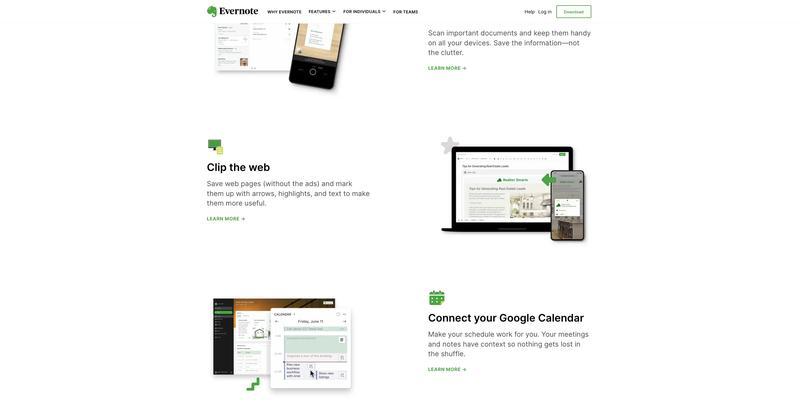 Task type: describe. For each thing, give the bounding box(es) containing it.
0 vertical spatial learn more → link
[[428, 65, 467, 71]]

for individuals
[[343, 9, 381, 14]]

more for topmost learn more → link
[[446, 65, 461, 71]]

(without
[[263, 180, 290, 188]]

with
[[236, 190, 250, 198]]

→ for clip the web
[[241, 216, 246, 222]]

evernote logo image
[[207, 6, 258, 17]]

in inside make your schedule work for you. your meetings and notes have context so nothing gets lost in the shuffle.
[[575, 340, 581, 349]]

why evernote
[[268, 9, 302, 14]]

0 vertical spatial learn
[[428, 65, 445, 71]]

to
[[343, 190, 350, 198]]

clip the web
[[207, 161, 270, 174]]

and inside scan important documents and keep them handy on all your devices. save the information—not the clutter.
[[520, 29, 532, 37]]

you.
[[526, 331, 540, 339]]

2 vertical spatial them
[[207, 199, 224, 208]]

your for connect
[[474, 312, 497, 325]]

all
[[439, 39, 446, 47]]

evernote
[[279, 9, 302, 14]]

individuals
[[353, 9, 381, 14]]

context
[[481, 340, 506, 349]]

make
[[428, 331, 446, 339]]

arrows,
[[252, 190, 276, 198]]

pages
[[241, 180, 261, 188]]

0 vertical spatial →
[[462, 65, 467, 71]]

the down on
[[428, 48, 439, 57]]

google
[[499, 312, 536, 325]]

so
[[508, 340, 516, 349]]

schedule
[[465, 331, 495, 339]]

0 horizontal spatial in
[[548, 9, 552, 15]]

a phone showcasing the document scanning feature of evernote image
[[207, 0, 358, 99]]

for for for individuals
[[343, 9, 352, 14]]

paperless
[[445, 10, 495, 23]]

nothing
[[517, 340, 543, 349]]

showcase of the calendar feature of evernote image
[[207, 285, 358, 401]]

scan important documents and keep them handy on all your devices. save the information—not the clutter.
[[428, 29, 591, 57]]

more for clip the web learn more → link
[[225, 216, 240, 222]]

learn for clip the web
[[207, 216, 224, 222]]

learn more → for clip the web
[[207, 216, 246, 222]]

more for learn more → link for connect your google calendar
[[446, 367, 461, 373]]

connect
[[428, 312, 471, 325]]

for
[[515, 331, 524, 339]]

features button
[[309, 9, 336, 15]]

the inside make your schedule work for you. your meetings and notes have context so nothing gets lost in the shuffle.
[[428, 350, 439, 359]]

important
[[447, 29, 479, 37]]

ads)
[[305, 180, 320, 188]]

meetings
[[558, 331, 589, 339]]

connect your google calendar
[[428, 312, 584, 325]]

features
[[309, 9, 331, 14]]

your for make
[[448, 331, 463, 339]]

the right the clip
[[229, 161, 246, 174]]

documents
[[481, 29, 518, 37]]

information—not
[[524, 39, 580, 47]]



Task type: locate. For each thing, give the bounding box(es) containing it.
highlights,
[[278, 190, 312, 198]]

the left the shuffle.
[[428, 350, 439, 359]]

them
[[552, 29, 569, 37], [207, 190, 224, 198], [207, 199, 224, 208]]

make
[[352, 190, 370, 198]]

learn more → link down the shuffle.
[[428, 367, 467, 373]]

for left individuals
[[343, 9, 352, 14]]

and
[[520, 29, 532, 37], [322, 180, 334, 188], [314, 190, 327, 198], [428, 340, 441, 349]]

0 vertical spatial them
[[552, 29, 569, 37]]

learn more → down the shuffle.
[[428, 367, 467, 373]]

save inside save web pages (without the ads) and mark them up with arrows, highlights, and text to make them more useful.
[[207, 180, 223, 188]]

1 vertical spatial learn more → link
[[207, 216, 246, 222]]

calendar icon image
[[428, 290, 446, 307]]

calendar
[[538, 312, 584, 325]]

2 vertical spatial your
[[448, 331, 463, 339]]

in right the log at the right top
[[548, 9, 552, 15]]

showcase of the web clipper feature of evernote image
[[440, 137, 591, 248]]

learn more → down up
[[207, 216, 246, 222]]

for teams link
[[393, 9, 418, 15]]

and down ads)
[[314, 190, 327, 198]]

for left teams
[[393, 9, 402, 14]]

1 vertical spatial them
[[207, 190, 224, 198]]

for individuals button
[[343, 9, 387, 15]]

your inside scan important documents and keep them handy on all your devices. save the information—not the clutter.
[[448, 39, 462, 47]]

download link
[[557, 5, 591, 18]]

for teams
[[393, 9, 418, 14]]

1 vertical spatial your
[[474, 312, 497, 325]]

and inside make your schedule work for you. your meetings and notes have context so nothing gets lost in the shuffle.
[[428, 340, 441, 349]]

why
[[268, 9, 278, 14]]

have
[[463, 340, 479, 349]]

devices.
[[464, 39, 492, 47]]

up
[[226, 190, 234, 198]]

1 vertical spatial →
[[241, 216, 246, 222]]

log
[[538, 9, 547, 15]]

the inside save web pages (without the ads) and mark them up with arrows, highlights, and text to make them more useful.
[[292, 180, 303, 188]]

0 vertical spatial web
[[249, 161, 270, 174]]

mark
[[336, 180, 352, 188]]

learn more → for connect your google calendar
[[428, 367, 467, 373]]

download
[[564, 9, 584, 14]]

learn
[[428, 65, 445, 71], [207, 216, 224, 222], [428, 367, 445, 373]]

gets
[[544, 340, 559, 349]]

log in
[[538, 9, 552, 15]]

log in link
[[538, 9, 552, 15]]

the
[[512, 39, 523, 47], [428, 48, 439, 57], [229, 161, 246, 174], [292, 180, 303, 188], [428, 350, 439, 359]]

more
[[446, 65, 461, 71], [226, 199, 243, 208], [225, 216, 240, 222], [446, 367, 461, 373]]

2 vertical spatial learn more → link
[[428, 367, 467, 373]]

and left keep
[[520, 29, 532, 37]]

web
[[249, 161, 270, 174], [225, 180, 239, 188]]

them inside scan important documents and keep them handy on all your devices. save the information—not the clutter.
[[552, 29, 569, 37]]

your up notes
[[448, 331, 463, 339]]

text
[[329, 190, 342, 198]]

0 vertical spatial learn more →
[[428, 65, 467, 71]]

web up up
[[225, 180, 239, 188]]

→ for connect your google calendar
[[462, 367, 467, 373]]

your up schedule
[[474, 312, 497, 325]]

for for for teams
[[393, 9, 402, 14]]

save inside scan important documents and keep them handy on all your devices. save the information—not the clutter.
[[494, 39, 510, 47]]

go paperless
[[428, 10, 495, 23]]

2 vertical spatial learn more →
[[428, 367, 467, 373]]

web clipper icon image
[[207, 139, 224, 156]]

1 horizontal spatial web
[[249, 161, 270, 174]]

your up clutter.
[[448, 39, 462, 47]]

make your schedule work for you. your meetings and notes have context so nothing gets lost in the shuffle.
[[428, 331, 589, 359]]

1 vertical spatial save
[[207, 180, 223, 188]]

1 horizontal spatial in
[[575, 340, 581, 349]]

1 vertical spatial in
[[575, 340, 581, 349]]

learn more → link
[[428, 65, 467, 71], [207, 216, 246, 222], [428, 367, 467, 373]]

0 horizontal spatial save
[[207, 180, 223, 188]]

lost
[[561, 340, 573, 349]]

clip
[[207, 161, 227, 174]]

and down make
[[428, 340, 441, 349]]

1 vertical spatial learn more →
[[207, 216, 246, 222]]

your inside make your schedule work for you. your meetings and notes have context so nothing gets lost in the shuffle.
[[448, 331, 463, 339]]

1 vertical spatial learn
[[207, 216, 224, 222]]

shuffle.
[[441, 350, 466, 359]]

keep
[[534, 29, 550, 37]]

help
[[525, 9, 535, 15]]

0 vertical spatial your
[[448, 39, 462, 47]]

save
[[494, 39, 510, 47], [207, 180, 223, 188]]

save web pages (without the ads) and mark them up with arrows, highlights, and text to make them more useful.
[[207, 180, 370, 208]]

for
[[343, 9, 352, 14], [393, 9, 402, 14]]

help link
[[525, 9, 535, 15]]

0 horizontal spatial for
[[343, 9, 352, 14]]

1 horizontal spatial save
[[494, 39, 510, 47]]

0 horizontal spatial web
[[225, 180, 239, 188]]

learn more → down clutter.
[[428, 65, 467, 71]]

→ down "useful."
[[241, 216, 246, 222]]

0 vertical spatial in
[[548, 9, 552, 15]]

your
[[448, 39, 462, 47], [474, 312, 497, 325], [448, 331, 463, 339]]

and up text
[[322, 180, 334, 188]]

→
[[462, 65, 467, 71], [241, 216, 246, 222], [462, 367, 467, 373]]

web up pages in the left of the page
[[249, 161, 270, 174]]

scan
[[428, 29, 445, 37]]

learn more → link down up
[[207, 216, 246, 222]]

work
[[497, 331, 513, 339]]

save down documents
[[494, 39, 510, 47]]

more inside save web pages (without the ads) and mark them up with arrows, highlights, and text to make them more useful.
[[226, 199, 243, 208]]

learn more → link down clutter.
[[428, 65, 467, 71]]

the up highlights,
[[292, 180, 303, 188]]

your
[[542, 331, 557, 339]]

2 vertical spatial learn
[[428, 367, 445, 373]]

handy
[[571, 29, 591, 37]]

go
[[428, 10, 443, 23]]

save down the clip
[[207, 180, 223, 188]]

1 horizontal spatial for
[[393, 9, 402, 14]]

useful.
[[245, 199, 267, 208]]

2 vertical spatial →
[[462, 367, 467, 373]]

teams
[[403, 9, 418, 14]]

learn more → link for connect your google calendar
[[428, 367, 467, 373]]

notes
[[443, 340, 461, 349]]

clutter.
[[441, 48, 464, 57]]

learn more →
[[428, 65, 467, 71], [207, 216, 246, 222], [428, 367, 467, 373]]

in
[[548, 9, 552, 15], [575, 340, 581, 349]]

the down documents
[[512, 39, 523, 47]]

→ down the shuffle.
[[462, 367, 467, 373]]

0 vertical spatial save
[[494, 39, 510, 47]]

→ down clutter.
[[462, 65, 467, 71]]

learn more → link for clip the web
[[207, 216, 246, 222]]

web inside save web pages (without the ads) and mark them up with arrows, highlights, and text to make them more useful.
[[225, 180, 239, 188]]

in down meetings
[[575, 340, 581, 349]]

learn for connect your google calendar
[[428, 367, 445, 373]]

for inside button
[[343, 9, 352, 14]]

1 vertical spatial web
[[225, 180, 239, 188]]

on
[[428, 39, 437, 47]]

why evernote link
[[268, 9, 302, 15]]



Task type: vqa. For each thing, say whether or not it's contained in the screenshot.
1st 'Read' from the top of the page
no



